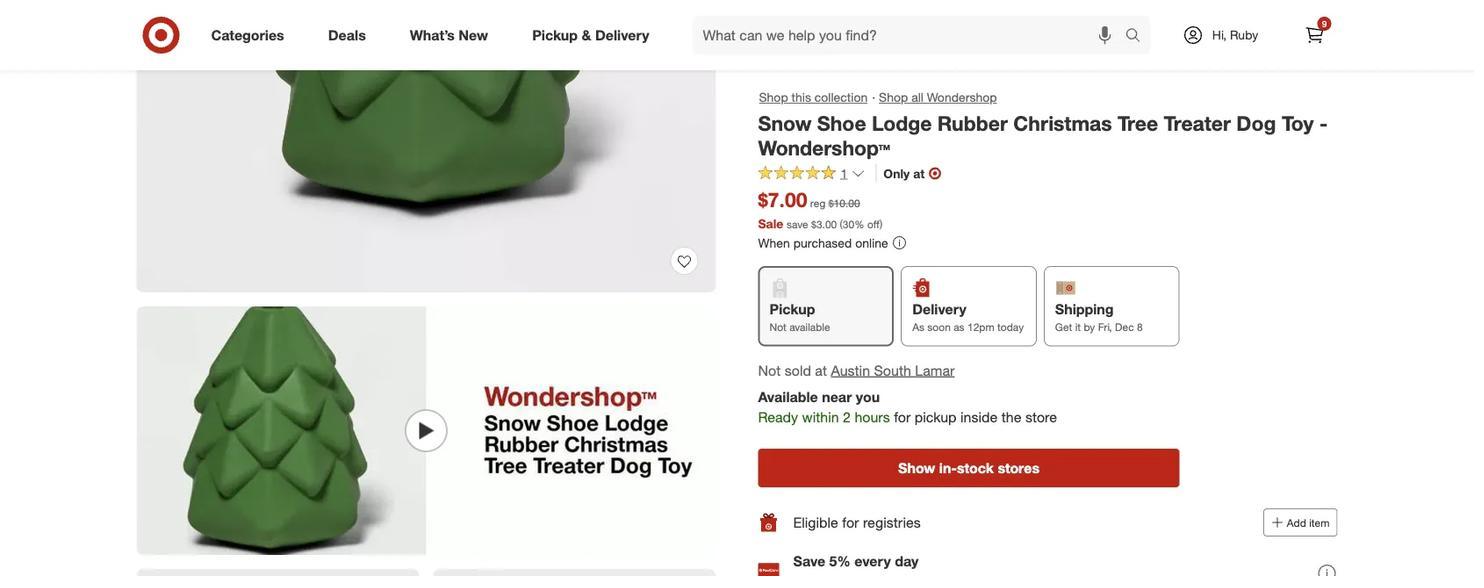 Task type: locate. For each thing, give the bounding box(es) containing it.
0 horizontal spatial delivery
[[596, 26, 650, 44]]

delivery right &
[[596, 26, 650, 44]]

8
[[1138, 321, 1143, 334]]

0 vertical spatial at
[[914, 166, 925, 181]]

only
[[884, 166, 910, 181]]

0 vertical spatial for
[[894, 409, 911, 426]]

not sold at austin south lamar
[[759, 362, 955, 379]]

stores
[[998, 459, 1040, 476]]

delivery up soon
[[913, 301, 967, 318]]

pickup for &
[[532, 26, 578, 44]]

registries
[[863, 514, 921, 531]]

add item button
[[1264, 509, 1338, 537]]

show
[[899, 459, 936, 476]]

for right 'eligible'
[[843, 514, 860, 531]]

shoe
[[818, 111, 867, 135]]

2 shop from the left
[[879, 90, 909, 105]]

12pm
[[968, 321, 995, 334]]

for
[[894, 409, 911, 426], [843, 514, 860, 531]]

dec
[[1116, 321, 1135, 334]]

ruby
[[1231, 27, 1259, 43]]

What can we help you find? suggestions appear below search field
[[693, 16, 1130, 54]]

at
[[914, 166, 925, 181], [816, 362, 827, 379]]

search button
[[1118, 16, 1160, 58]]

austin
[[831, 362, 871, 379]]

within
[[803, 409, 839, 426]]

deals
[[328, 26, 366, 44]]

not left sold
[[759, 362, 781, 379]]

%
[[855, 217, 865, 230]]

not left available
[[770, 321, 787, 334]]

9
[[1323, 18, 1328, 29]]

all
[[912, 90, 924, 105]]

not
[[770, 321, 787, 334], [759, 362, 781, 379]]

pickup inside pickup not available
[[770, 301, 816, 318]]

pickup & delivery link
[[518, 16, 672, 54]]

save
[[787, 217, 809, 230]]

south
[[874, 362, 912, 379]]

shop left all
[[879, 90, 909, 105]]

shop inside "link"
[[759, 90, 789, 105]]

0 vertical spatial not
[[770, 321, 787, 334]]

delivery as soon as 12pm today
[[913, 301, 1024, 334]]

today
[[998, 321, 1024, 334]]

shop left this
[[759, 90, 789, 105]]

1 horizontal spatial delivery
[[913, 301, 967, 318]]

austin south lamar button
[[831, 360, 955, 381]]

eligible
[[794, 514, 839, 531]]

lodge
[[872, 111, 932, 135]]

1 vertical spatial at
[[816, 362, 827, 379]]

1 horizontal spatial pickup
[[770, 301, 816, 318]]

near
[[822, 389, 852, 406]]

0 horizontal spatial pickup
[[532, 26, 578, 44]]

$
[[812, 217, 817, 230]]

0 horizontal spatial shop
[[759, 90, 789, 105]]

snow shoe lodge rubber christmas tree treater dog toy - wondershop™
[[759, 111, 1328, 161]]

show in-stock stores
[[899, 459, 1040, 476]]

1 vertical spatial pickup
[[770, 301, 816, 318]]

pickup & delivery
[[532, 26, 650, 44]]

pickup left &
[[532, 26, 578, 44]]

1 horizontal spatial shop
[[879, 90, 909, 105]]

get
[[1056, 321, 1073, 334]]

save
[[794, 553, 826, 570]]

9 link
[[1296, 16, 1335, 54]]

by
[[1084, 321, 1096, 334]]

save 5% every day
[[794, 553, 919, 570]]

$10.00
[[829, 197, 861, 210]]

0 vertical spatial pickup
[[532, 26, 578, 44]]

pickup up available
[[770, 301, 816, 318]]

snow shoe lodge rubber christmas tree treater dog toy - wondershop&#8482;, 3 of 6 image
[[137, 569, 419, 576]]

day
[[895, 553, 919, 570]]

$7.00 reg $10.00 sale save $ 3.00 ( 30 % off )
[[759, 188, 883, 231]]

delivery
[[596, 26, 650, 44], [913, 301, 967, 318]]

1
[[841, 166, 848, 181]]

1 vertical spatial delivery
[[913, 301, 967, 318]]

at right sold
[[816, 362, 827, 379]]

when
[[759, 235, 790, 250]]

off
[[868, 217, 880, 230]]

reg
[[811, 197, 826, 210]]

1 horizontal spatial for
[[894, 409, 911, 426]]

online
[[856, 235, 889, 250]]

0 horizontal spatial for
[[843, 514, 860, 531]]

0 horizontal spatial at
[[816, 362, 827, 379]]

lamar
[[916, 362, 955, 379]]

shop
[[759, 90, 789, 105], [879, 90, 909, 105]]

pickup
[[915, 409, 957, 426]]

for right hours at the bottom right of the page
[[894, 409, 911, 426]]

at right only
[[914, 166, 925, 181]]

store
[[1026, 409, 1058, 426]]

1 vertical spatial for
[[843, 514, 860, 531]]

as
[[913, 321, 925, 334]]

wondershop™
[[759, 136, 891, 161]]

1 shop from the left
[[759, 90, 789, 105]]



Task type: describe. For each thing, give the bounding box(es) containing it.
sale
[[759, 216, 784, 231]]

dog
[[1237, 111, 1277, 135]]

this
[[792, 90, 812, 105]]

3.00
[[817, 217, 837, 230]]

shipping get it by fri, dec 8
[[1056, 301, 1143, 334]]

shop for shop all wondershop
[[879, 90, 909, 105]]

fri,
[[1099, 321, 1113, 334]]

add
[[1288, 516, 1307, 529]]

categories
[[211, 26, 284, 44]]

shop this collection link
[[759, 88, 869, 107]]

the
[[1002, 409, 1022, 426]]

shop this collection
[[759, 90, 868, 105]]

treater
[[1164, 111, 1232, 135]]

collection
[[815, 90, 868, 105]]

in-
[[940, 459, 957, 476]]

available
[[759, 389, 818, 406]]

)
[[880, 217, 883, 230]]

available near you ready within 2 hours for pickup inside the store
[[759, 389, 1058, 426]]

it
[[1076, 321, 1081, 334]]

sold
[[785, 362, 812, 379]]

-
[[1320, 111, 1328, 135]]

you
[[856, 389, 880, 406]]

available
[[790, 321, 831, 334]]

delivery inside the delivery as soon as 12pm today
[[913, 301, 967, 318]]

1 horizontal spatial at
[[914, 166, 925, 181]]

ready
[[759, 409, 799, 426]]

item
[[1310, 516, 1330, 529]]

what's new
[[410, 26, 489, 44]]

snow shoe lodge rubber christmas tree treater dog toy - wondershop&#8482;, 2 of 6, play video image
[[137, 307, 716, 555]]

soon
[[928, 321, 951, 334]]

every
[[855, 553, 891, 570]]

snow shoe lodge rubber christmas tree treater dog toy - wondershop&#8482;, 1 of 6 image
[[137, 0, 716, 293]]

only at
[[884, 166, 925, 181]]

tree
[[1118, 111, 1159, 135]]

deals link
[[313, 16, 388, 54]]

for inside the available near you ready within 2 hours for pickup inside the store
[[894, 409, 911, 426]]

shipping
[[1056, 301, 1114, 318]]

5%
[[830, 553, 851, 570]]

inside
[[961, 409, 998, 426]]

wondershop
[[927, 90, 998, 105]]

2
[[843, 409, 851, 426]]

$7.00
[[759, 188, 808, 212]]

show in-stock stores button
[[759, 449, 1180, 487]]

pickup not available
[[770, 301, 831, 334]]

1 link
[[759, 165, 866, 185]]

hi,
[[1213, 27, 1227, 43]]

1 vertical spatial not
[[759, 362, 781, 379]]

what's new link
[[395, 16, 511, 54]]

(
[[840, 217, 843, 230]]

0 vertical spatial delivery
[[596, 26, 650, 44]]

snow shoe lodge rubber christmas tree treater dog toy - wondershop&#8482;, 4 of 6 image
[[434, 569, 716, 576]]

rubber
[[938, 111, 1008, 135]]

snow
[[759, 111, 812, 135]]

stock
[[957, 459, 994, 476]]

when purchased online
[[759, 235, 889, 250]]

toy
[[1282, 111, 1315, 135]]

pickup for not
[[770, 301, 816, 318]]

hours
[[855, 409, 890, 426]]

purchased
[[794, 235, 852, 250]]

new
[[459, 26, 489, 44]]

not inside pickup not available
[[770, 321, 787, 334]]

what's
[[410, 26, 455, 44]]

as
[[954, 321, 965, 334]]

add item
[[1288, 516, 1330, 529]]

hi, ruby
[[1213, 27, 1259, 43]]

categories link
[[196, 16, 306, 54]]

search
[[1118, 28, 1160, 45]]

30
[[843, 217, 855, 230]]

&
[[582, 26, 592, 44]]

eligible for registries
[[794, 514, 921, 531]]

shop for shop this collection
[[759, 90, 789, 105]]

shop all wondershop
[[879, 90, 998, 105]]



Task type: vqa. For each thing, say whether or not it's contained in the screenshot.
password field on the top
no



